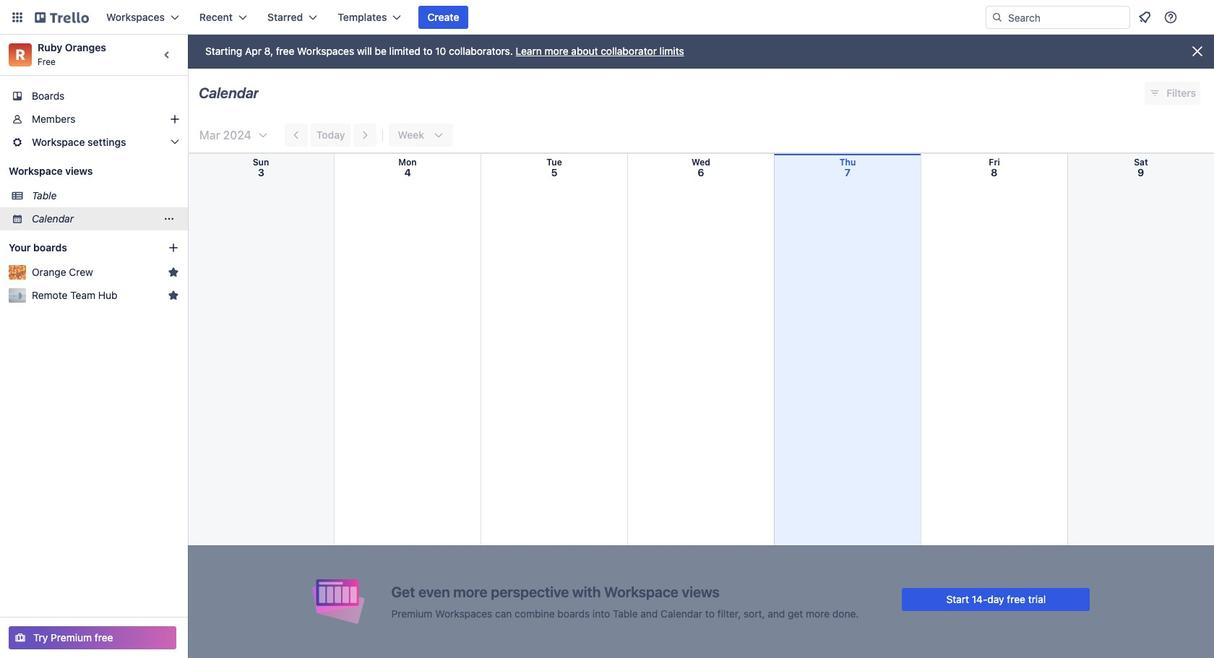 Task type: locate. For each thing, give the bounding box(es) containing it.
settings
[[88, 136, 126, 148]]

0 horizontal spatial more
[[454, 584, 488, 601]]

0 vertical spatial table
[[32, 189, 57, 202]]

limited
[[390, 45, 421, 57]]

1 vertical spatial workspaces
[[297, 45, 355, 57]]

perspective
[[491, 584, 570, 601]]

1 vertical spatial premium
[[51, 632, 92, 644]]

try premium free button
[[9, 627, 176, 650]]

calendar
[[199, 85, 259, 101], [32, 213, 74, 225], [661, 608, 703, 620]]

boards
[[32, 90, 65, 102]]

table down workspace views
[[32, 189, 57, 202]]

calendar up the your boards
[[32, 213, 74, 225]]

2 horizontal spatial calendar
[[661, 608, 703, 620]]

0 vertical spatial calendar
[[199, 85, 259, 101]]

calendar link
[[32, 212, 156, 226]]

1 horizontal spatial views
[[682, 584, 720, 601]]

2 vertical spatial workspace
[[605, 584, 679, 601]]

0 horizontal spatial calendar
[[32, 213, 74, 225]]

table right into
[[613, 608, 638, 620]]

1 vertical spatial starred icon image
[[168, 290, 179, 302]]

free for trial
[[1008, 593, 1026, 606]]

oranges
[[65, 41, 106, 54]]

into
[[593, 608, 611, 620]]

wed
[[692, 157, 711, 168]]

done.
[[833, 608, 859, 620]]

0 vertical spatial workspaces
[[106, 11, 165, 23]]

1 vertical spatial workspace
[[9, 165, 63, 177]]

1 and from the left
[[641, 608, 658, 620]]

views down workspace settings
[[65, 165, 93, 177]]

ruby oranges link
[[38, 41, 106, 54]]

0 horizontal spatial workspaces
[[106, 11, 165, 23]]

0 horizontal spatial views
[[65, 165, 93, 177]]

views
[[65, 165, 93, 177], [682, 584, 720, 601]]

workspace inside popup button
[[32, 136, 85, 148]]

workspaces
[[106, 11, 165, 23], [297, 45, 355, 57], [436, 608, 493, 620]]

1 horizontal spatial table
[[613, 608, 638, 620]]

your boards with 2 items element
[[9, 239, 146, 257]]

1 vertical spatial to
[[706, 608, 715, 620]]

day
[[988, 593, 1005, 606]]

workspace up into
[[605, 584, 679, 601]]

calendar down starting
[[199, 85, 259, 101]]

premium right try
[[51, 632, 92, 644]]

2 starred icon image from the top
[[168, 290, 179, 302]]

back to home image
[[35, 6, 89, 29]]

0 horizontal spatial premium
[[51, 632, 92, 644]]

and
[[641, 608, 658, 620], [768, 608, 786, 620]]

more right even
[[454, 584, 488, 601]]

primary element
[[0, 0, 1215, 35]]

templates button
[[329, 6, 410, 29]]

create button
[[419, 6, 468, 29]]

workspace for workspace views
[[9, 165, 63, 177]]

2 vertical spatial more
[[806, 608, 830, 620]]

premium down get
[[392, 608, 433, 620]]

boards
[[33, 242, 67, 254], [558, 608, 590, 620]]

2 horizontal spatial free
[[1008, 593, 1026, 606]]

0 vertical spatial premium
[[392, 608, 433, 620]]

0 vertical spatial views
[[65, 165, 93, 177]]

sat
[[1135, 157, 1149, 168]]

workspaces button
[[98, 6, 188, 29]]

workspace settings button
[[0, 131, 188, 154]]

workspace down workspace settings
[[9, 165, 63, 177]]

0 vertical spatial more
[[545, 45, 569, 57]]

boards inside get even more perspective with workspace views premium workspaces can combine boards into table and calendar to filter, sort, and get more done.
[[558, 608, 590, 620]]

workspace navigation collapse icon image
[[158, 45, 178, 65]]

starred icon image for orange crew
[[168, 267, 179, 278]]

0 horizontal spatial to
[[424, 45, 433, 57]]

free
[[38, 56, 56, 67]]

0 horizontal spatial free
[[95, 632, 113, 644]]

more right get
[[806, 608, 830, 620]]

members
[[32, 113, 76, 125]]

free right "day"
[[1008, 593, 1026, 606]]

workspace
[[32, 136, 85, 148], [9, 165, 63, 177], [605, 584, 679, 601]]

free
[[276, 45, 295, 57], [1008, 593, 1026, 606], [95, 632, 113, 644]]

workspace inside get even more perspective with workspace views premium workspaces can combine boards into table and calendar to filter, sort, and get more done.
[[605, 584, 679, 601]]

fri
[[990, 157, 1001, 168]]

recent
[[200, 11, 233, 23]]

free inside "button"
[[95, 632, 113, 644]]

2 vertical spatial workspaces
[[436, 608, 493, 620]]

members link
[[0, 108, 188, 131]]

1 horizontal spatial more
[[545, 45, 569, 57]]

1 vertical spatial table
[[613, 608, 638, 620]]

starred icon image
[[168, 267, 179, 278], [168, 290, 179, 302]]

2 horizontal spatial workspaces
[[436, 608, 493, 620]]

remote team hub button
[[32, 289, 162, 303]]

0 horizontal spatial table
[[32, 189, 57, 202]]

apr
[[245, 45, 262, 57]]

mar 2024
[[200, 129, 252, 142]]

0 horizontal spatial boards
[[33, 242, 67, 254]]

premium inside 'try premium free' "button"
[[51, 632, 92, 644]]

workspaces left will
[[297, 45, 355, 57]]

0 vertical spatial free
[[276, 45, 295, 57]]

1 horizontal spatial free
[[276, 45, 295, 57]]

calendar left filter,
[[661, 608, 703, 620]]

workspace views
[[9, 165, 93, 177]]

1 horizontal spatial workspaces
[[297, 45, 355, 57]]

3
[[258, 166, 265, 179]]

1 vertical spatial free
[[1008, 593, 1026, 606]]

boards up "orange"
[[33, 242, 67, 254]]

2 vertical spatial calendar
[[661, 608, 703, 620]]

to left filter,
[[706, 608, 715, 620]]

free right 8,
[[276, 45, 295, 57]]

with
[[573, 584, 601, 601]]

1 vertical spatial boards
[[558, 608, 590, 620]]

get
[[392, 584, 415, 601]]

boards down with
[[558, 608, 590, 620]]

1 starred icon image from the top
[[168, 267, 179, 278]]

workspaces down even
[[436, 608, 493, 620]]

0 horizontal spatial and
[[641, 608, 658, 620]]

week button
[[389, 124, 453, 147]]

9
[[1138, 166, 1145, 179]]

1 vertical spatial views
[[682, 584, 720, 601]]

1 horizontal spatial and
[[768, 608, 786, 620]]

0 vertical spatial workspace
[[32, 136, 85, 148]]

free right try
[[95, 632, 113, 644]]

ruby
[[38, 41, 62, 54]]

premium inside get even more perspective with workspace views premium workspaces can combine boards into table and calendar to filter, sort, and get more done.
[[392, 608, 433, 620]]

about
[[572, 45, 598, 57]]

and left get
[[768, 608, 786, 620]]

collaborator
[[601, 45, 657, 57]]

to left 10
[[424, 45, 433, 57]]

more
[[545, 45, 569, 57], [454, 584, 488, 601], [806, 608, 830, 620]]

orange crew
[[32, 266, 93, 278]]

thu
[[840, 157, 856, 168]]

workspaces up workspace navigation collapse icon
[[106, 11, 165, 23]]

more right "learn"
[[545, 45, 569, 57]]

Calendar text field
[[199, 80, 259, 107]]

trial
[[1029, 593, 1047, 606]]

0 vertical spatial starred icon image
[[168, 267, 179, 278]]

table
[[32, 189, 57, 202], [613, 608, 638, 620]]

and right into
[[641, 608, 658, 620]]

1 horizontal spatial to
[[706, 608, 715, 620]]

filters
[[1167, 87, 1197, 99]]

starred icon image for remote team hub
[[168, 290, 179, 302]]

workspace down members on the left top of the page
[[32, 136, 85, 148]]

sun
[[253, 157, 269, 168]]

2 vertical spatial free
[[95, 632, 113, 644]]

views up filter,
[[682, 584, 720, 601]]

filters button
[[1146, 82, 1201, 105]]

to
[[424, 45, 433, 57], [706, 608, 715, 620]]

remote team hub
[[32, 289, 118, 302]]

try
[[33, 632, 48, 644]]

orange crew button
[[32, 265, 162, 280]]

your boards
[[9, 242, 67, 254]]

1 vertical spatial more
[[454, 584, 488, 601]]

premium
[[392, 608, 433, 620], [51, 632, 92, 644]]

1 horizontal spatial premium
[[392, 608, 433, 620]]

start 14-day free trial
[[947, 593, 1047, 606]]

8
[[992, 166, 998, 179]]

mon
[[399, 157, 417, 168]]

1 horizontal spatial boards
[[558, 608, 590, 620]]

remote
[[32, 289, 68, 302]]



Task type: vqa. For each thing, say whether or not it's contained in the screenshot.
Your boards with 1 items element at the left top of the page
no



Task type: describe. For each thing, give the bounding box(es) containing it.
Search field
[[1004, 7, 1130, 28]]

table link
[[32, 189, 179, 203]]

workspaces inside get even more perspective with workspace views premium workspaces can combine boards into table and calendar to filter, sort, and get more done.
[[436, 608, 493, 620]]

week
[[398, 129, 425, 141]]

14-
[[973, 593, 988, 606]]

even
[[419, 584, 450, 601]]

hub
[[98, 289, 118, 302]]

get
[[788, 608, 804, 620]]

will
[[357, 45, 372, 57]]

10
[[436, 45, 446, 57]]

tue
[[547, 157, 563, 168]]

try premium free
[[33, 632, 113, 644]]

limits
[[660, 45, 685, 57]]

starting apr 8, free workspaces will be limited to 10 collaborators. learn more about collaborator limits
[[205, 45, 685, 57]]

learn
[[516, 45, 542, 57]]

7
[[845, 166, 851, 179]]

your
[[9, 242, 31, 254]]

workspace settings
[[32, 136, 126, 148]]

table inside get even more perspective with workspace views premium workspaces can combine boards into table and calendar to filter, sort, and get more done.
[[613, 608, 638, 620]]

5
[[552, 166, 558, 179]]

mar 2024 button
[[194, 124, 269, 147]]

8,
[[264, 45, 273, 57]]

ruby anderson (rubyanderson7) image
[[1189, 9, 1206, 26]]

crew
[[69, 266, 93, 278]]

orange
[[32, 266, 66, 278]]

mar
[[200, 129, 220, 142]]

recent button
[[191, 6, 256, 29]]

get even more perspective with workspace views premium workspaces can combine boards into table and calendar to filter, sort, and get more done.
[[392, 584, 859, 620]]

can
[[495, 608, 512, 620]]

r
[[15, 46, 25, 63]]

1 horizontal spatial calendar
[[199, 85, 259, 101]]

start
[[947, 593, 970, 606]]

4
[[405, 166, 411, 179]]

ruby oranges free
[[38, 41, 106, 67]]

filter,
[[718, 608, 741, 620]]

today button
[[311, 124, 351, 147]]

2 and from the left
[[768, 608, 786, 620]]

team
[[70, 289, 96, 302]]

0 vertical spatial boards
[[33, 242, 67, 254]]

create
[[428, 11, 460, 23]]

to inside get even more perspective with workspace views premium workspaces can combine boards into table and calendar to filter, sort, and get more done.
[[706, 608, 715, 620]]

search image
[[992, 12, 1004, 23]]

0 notifications image
[[1137, 9, 1154, 26]]

sort,
[[744, 608, 766, 620]]

starred button
[[259, 6, 326, 29]]

start 14-day free trial link
[[903, 588, 1091, 611]]

2 horizontal spatial more
[[806, 608, 830, 620]]

free for workspaces
[[276, 45, 295, 57]]

workspaces inside popup button
[[106, 11, 165, 23]]

6
[[698, 166, 705, 179]]

r link
[[9, 43, 32, 67]]

2024
[[223, 129, 252, 142]]

open information menu image
[[1164, 10, 1179, 25]]

starting
[[205, 45, 242, 57]]

0 vertical spatial to
[[424, 45, 433, 57]]

be
[[375, 45, 387, 57]]

boards link
[[0, 85, 188, 108]]

calendar inside get even more perspective with workspace views premium workspaces can combine boards into table and calendar to filter, sort, and get more done.
[[661, 608, 703, 620]]

workspace actions menu image
[[163, 213, 175, 225]]

1 vertical spatial calendar
[[32, 213, 74, 225]]

add board image
[[168, 242, 179, 254]]

starred
[[268, 11, 303, 23]]

collaborators.
[[449, 45, 513, 57]]

learn more about collaborator limits link
[[516, 45, 685, 57]]

templates
[[338, 11, 387, 23]]

views inside get even more perspective with workspace views premium workspaces can combine boards into table and calendar to filter, sort, and get more done.
[[682, 584, 720, 601]]

workspace for workspace settings
[[32, 136, 85, 148]]

combine
[[515, 608, 555, 620]]

today
[[317, 129, 345, 141]]



